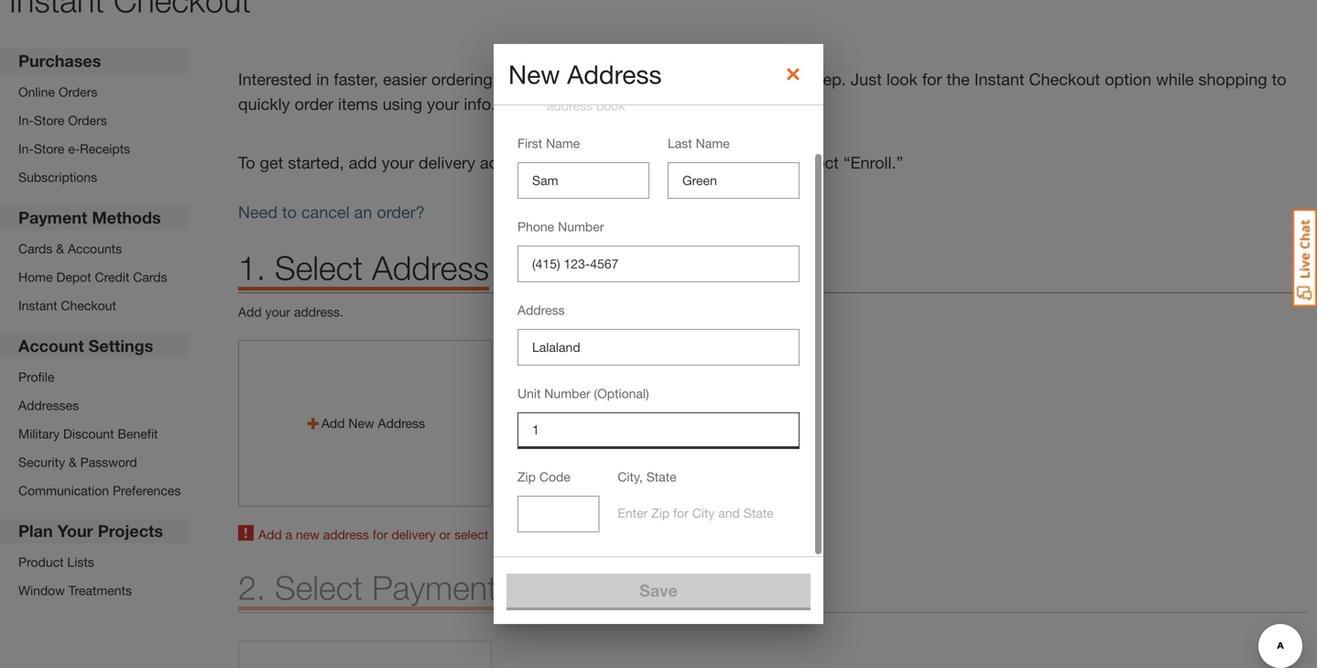Task type: locate. For each thing, give the bounding box(es) containing it.
for up 2. select payment
[[373, 527, 388, 542]]

online orders
[[18, 84, 97, 99]]

address.
[[294, 304, 344, 319]]

checkout left option
[[1030, 69, 1101, 89]]

orders down online orders link
[[68, 113, 107, 128]]

address
[[568, 59, 662, 89], [372, 248, 490, 287]]

2 vertical spatial for
[[373, 527, 388, 542]]

for right zip
[[674, 505, 689, 521]]

faster,
[[334, 69, 379, 89]]

for inside interested in faster, easier ordering? you can now buy items in as little as one step. just look for the instant checkout option while shopping to quickly order items using your info.
[[923, 69, 943, 89]]

cards up "home"
[[18, 241, 53, 256]]

as right "set
[[521, 527, 534, 542]]

1 horizontal spatial &
[[69, 455, 77, 470]]

0 vertical spatial delivery
[[419, 153, 476, 172]]

0 vertical spatial payment
[[18, 208, 87, 227]]

addresses
[[18, 398, 79, 413]]

delivery for your
[[419, 153, 476, 172]]

0 vertical spatial to
[[1273, 69, 1287, 89]]

set
[[576, 79, 593, 94]]

save
[[640, 581, 678, 600]]

as right set
[[597, 79, 610, 94]]

1 vertical spatial for
[[674, 505, 689, 521]]

1 vertical spatial &
[[69, 455, 77, 470]]

1 vertical spatial select
[[275, 568, 363, 607]]

to right default"
[[587, 527, 599, 542]]

default
[[613, 79, 653, 94]]

cards & accounts
[[18, 241, 122, 256]]

1 horizontal spatial instant
[[975, 69, 1025, 89]]

instant
[[975, 69, 1025, 89], [18, 298, 57, 313]]

one
[[778, 69, 805, 89]]

1 vertical spatial checkout
[[61, 298, 116, 313]]

to get started, add your delivery address and payment method below, then select "enroll."
[[238, 153, 904, 172]]

1 vertical spatial in-
[[18, 141, 34, 156]]

0 vertical spatial items
[[638, 69, 678, 89]]

to right need
[[282, 202, 297, 222]]

store down the online orders
[[34, 113, 64, 128]]

your left address.
[[265, 304, 291, 319]]

subscriptions
[[18, 170, 97, 185]]

payment
[[18, 208, 87, 227], [372, 568, 497, 607]]

0 horizontal spatial items
[[338, 94, 378, 114]]

settings
[[89, 336, 153, 356]]

delivery left or
[[392, 527, 436, 542]]

1 select from the top
[[275, 248, 363, 287]]

1 vertical spatial add
[[258, 527, 282, 542]]

orders
[[59, 84, 97, 99], [68, 113, 107, 128]]

depot
[[56, 269, 91, 285]]

1 in- from the top
[[18, 113, 34, 128]]

window treatments
[[18, 583, 132, 598]]

receipts
[[80, 141, 130, 156]]

0 vertical spatial add
[[238, 304, 262, 319]]

account settings
[[18, 336, 153, 356]]

1 vertical spatial delivery
[[392, 527, 436, 542]]

interested
[[238, 69, 312, 89]]

in right the little
[[758, 79, 768, 94]]

2. select payment
[[238, 568, 497, 607]]

delivery down info.
[[419, 153, 476, 172]]

0 vertical spatial orders
[[59, 84, 97, 99]]

2 horizontal spatial in
[[758, 79, 768, 94]]

select right or
[[455, 527, 489, 542]]

instant down "home"
[[18, 298, 57, 313]]

cards right the credit
[[133, 269, 167, 285]]

home depot credit cards
[[18, 269, 167, 285]]

select down new
[[275, 568, 363, 607]]

orders up in-store orders link
[[59, 84, 97, 99]]

select
[[275, 248, 363, 287], [275, 568, 363, 607]]

new address
[[509, 59, 662, 89]]

an
[[354, 202, 372, 222]]

checkout inside interested in faster, easier ordering? you can now buy items in as little as one step. just look for the instant checkout option while shopping to quickly order items using your info.
[[1030, 69, 1101, 89]]

0 vertical spatial &
[[56, 241, 64, 256]]

in- for in-store e-receipts
[[18, 141, 34, 156]]

0 vertical spatial your
[[427, 94, 460, 114]]

then
[[759, 153, 791, 172]]

0 horizontal spatial cards
[[18, 241, 53, 256]]

1 vertical spatial and
[[719, 505, 740, 521]]

cards
[[18, 241, 53, 256], [133, 269, 167, 285]]

to right shopping
[[1273, 69, 1287, 89]]

0 horizontal spatial instant
[[18, 298, 57, 313]]

add
[[349, 153, 377, 172]]

2 horizontal spatial for
[[923, 69, 943, 89]]

checkout down home depot credit cards link at the left of the page
[[61, 298, 116, 313]]

plus symbol image
[[305, 415, 322, 432]]

1 vertical spatial store
[[34, 141, 64, 156]]

None text field
[[518, 329, 800, 366], [518, 412, 800, 449], [518, 496, 600, 533], [518, 329, 800, 366], [518, 412, 800, 449], [518, 496, 600, 533]]

zip
[[652, 505, 670, 521]]

add down 1.
[[238, 304, 262, 319]]

0 vertical spatial for
[[923, 69, 943, 89]]

profile link
[[18, 368, 181, 387]]

cancel
[[302, 202, 350, 222]]

2 horizontal spatial your
[[427, 94, 460, 114]]

0 horizontal spatial and
[[544, 153, 572, 172]]

in inside also set as default shipping address in address book
[[758, 79, 768, 94]]

0 horizontal spatial in
[[317, 69, 329, 89]]

1 horizontal spatial items
[[638, 69, 678, 89]]

2 horizontal spatial to
[[1273, 69, 1287, 89]]

started,
[[288, 153, 344, 172]]

items
[[638, 69, 678, 89], [338, 94, 378, 114]]

instant right the the
[[975, 69, 1025, 89]]

in- for in-store orders
[[18, 113, 34, 128]]

address right new
[[323, 527, 369, 542]]

0 vertical spatial select
[[275, 248, 363, 287]]

address up "book"
[[568, 59, 662, 89]]

in- down online
[[18, 113, 34, 128]]

discount
[[63, 426, 114, 441]]

select up address.
[[275, 248, 363, 287]]

1 vertical spatial to
[[282, 202, 297, 222]]

error image
[[238, 525, 254, 541]]

accounts
[[68, 241, 122, 256]]

new
[[296, 527, 320, 542]]

& for security
[[69, 455, 77, 470]]

your
[[427, 94, 460, 114], [382, 153, 414, 172], [265, 304, 291, 319]]

shopping
[[1199, 69, 1268, 89]]

1 vertical spatial cards
[[133, 269, 167, 285]]

0 horizontal spatial &
[[56, 241, 64, 256]]

address down order?
[[372, 248, 490, 287]]

need
[[238, 202, 278, 222]]

select for 1.
[[275, 248, 363, 287]]

preferences
[[113, 483, 181, 498]]

items right buy
[[638, 69, 678, 89]]

home
[[18, 269, 53, 285]]

2 select from the top
[[275, 568, 363, 607]]

to inside interested in faster, easier ordering? you can now buy items in as little as one step. just look for the instant checkout option while shopping to quickly order items using your info.
[[1273, 69, 1287, 89]]

security & password
[[18, 455, 137, 470]]

1 horizontal spatial your
[[382, 153, 414, 172]]

new address document
[[0, 0, 1318, 668]]

0 vertical spatial and
[[544, 153, 572, 172]]

add for add a new address for delivery or select "set as default" to continue
[[258, 527, 282, 542]]

0 vertical spatial address
[[568, 59, 662, 89]]

0 horizontal spatial address
[[372, 248, 490, 287]]

now
[[570, 69, 601, 89]]

address down the also
[[547, 98, 593, 113]]

1 horizontal spatial for
[[674, 505, 689, 521]]

and left payment
[[544, 153, 572, 172]]

2 in- from the top
[[18, 141, 34, 156]]

0 horizontal spatial payment
[[18, 208, 87, 227]]

get
[[260, 153, 284, 172]]

subscriptions link
[[18, 168, 130, 187]]

1 horizontal spatial and
[[719, 505, 740, 521]]

1 vertical spatial address
[[372, 248, 490, 287]]

in up order
[[317, 69, 329, 89]]

payment down or
[[372, 568, 497, 607]]

select right then in the top right of the page
[[796, 153, 839, 172]]

and right city
[[719, 505, 740, 521]]

easier
[[383, 69, 427, 89]]

0 vertical spatial cards
[[18, 241, 53, 256]]

1 horizontal spatial select
[[796, 153, 839, 172]]

plan your projects
[[18, 521, 163, 541]]

0 vertical spatial in-
[[18, 113, 34, 128]]

e-
[[68, 141, 80, 156]]

the
[[947, 69, 970, 89]]

your down ordering?
[[427, 94, 460, 114]]

0 horizontal spatial select
[[455, 527, 489, 542]]

for left the the
[[923, 69, 943, 89]]

& up depot
[[56, 241, 64, 256]]

0 horizontal spatial checkout
[[61, 298, 116, 313]]

cards & accounts link
[[18, 239, 167, 258]]

shipping
[[656, 79, 705, 94]]

credit
[[95, 269, 130, 285]]

2.
[[238, 568, 266, 607]]

select
[[796, 153, 839, 172], [455, 527, 489, 542]]

2 store from the top
[[34, 141, 64, 156]]

1 horizontal spatial checkout
[[1030, 69, 1101, 89]]

1 vertical spatial orders
[[68, 113, 107, 128]]

and inside new address document
[[719, 505, 740, 521]]

0 horizontal spatial your
[[265, 304, 291, 319]]

0 vertical spatial checkout
[[1030, 69, 1101, 89]]

a
[[286, 527, 292, 542]]

0 vertical spatial instant
[[975, 69, 1025, 89]]

1 horizontal spatial payment
[[372, 568, 497, 607]]

your inside interested in faster, easier ordering? you can now buy items in as little as one step. just look for the instant checkout option while shopping to quickly order items using your info.
[[427, 94, 460, 114]]

items down faster,
[[338, 94, 378, 114]]

store left the "e-"
[[34, 141, 64, 156]]

need to cancel an order?
[[238, 202, 425, 222]]

below,
[[706, 153, 754, 172]]

1.
[[238, 248, 266, 287]]

option
[[1106, 69, 1152, 89]]

1 horizontal spatial address
[[568, 59, 662, 89]]

0 vertical spatial store
[[34, 113, 64, 128]]

instant checkout link
[[18, 296, 167, 315]]

your right 'add'
[[382, 153, 414, 172]]

in- up 'subscriptions'
[[18, 141, 34, 156]]

enter zip for city and state
[[618, 505, 774, 521]]

add left the a
[[258, 527, 282, 542]]

add
[[238, 304, 262, 319], [258, 527, 282, 542]]

0 vertical spatial select
[[796, 153, 839, 172]]

&
[[56, 241, 64, 256], [69, 455, 77, 470]]

1 store from the top
[[34, 113, 64, 128]]

in-
[[18, 113, 34, 128], [18, 141, 34, 156]]

for
[[923, 69, 943, 89], [674, 505, 689, 521], [373, 527, 388, 542]]

security
[[18, 455, 65, 470]]

None text field
[[518, 162, 650, 199], [668, 162, 800, 199], [518, 162, 650, 199], [668, 162, 800, 199]]

as
[[700, 69, 717, 89], [756, 69, 773, 89], [597, 79, 610, 94], [521, 527, 534, 542]]

step.
[[810, 69, 847, 89]]

continue
[[602, 527, 652, 542]]

payment up cards & accounts at top
[[18, 208, 87, 227]]

in left the little
[[682, 69, 695, 89]]

& up communication
[[69, 455, 77, 470]]

payment
[[576, 153, 640, 172]]

1 horizontal spatial to
[[587, 527, 599, 542]]



Task type: describe. For each thing, give the bounding box(es) containing it.
as left one
[[756, 69, 773, 89]]

you
[[507, 69, 534, 89]]

1 vertical spatial payment
[[372, 568, 497, 607]]

military
[[18, 426, 60, 441]]

window treatments link
[[18, 581, 132, 600]]

save link
[[507, 574, 811, 608]]

security & password link
[[18, 453, 181, 472]]

2 vertical spatial your
[[265, 304, 291, 319]]

1 horizontal spatial cards
[[133, 269, 167, 285]]

as inside also set as default shipping address in address book
[[597, 79, 610, 94]]

store for e-
[[34, 141, 64, 156]]

using
[[383, 94, 423, 114]]

info.
[[464, 94, 496, 114]]

communication
[[18, 483, 109, 498]]

benefit
[[118, 426, 158, 441]]

in-store e-receipts
[[18, 141, 130, 156]]

address down info.
[[480, 153, 539, 172]]

while
[[1157, 69, 1195, 89]]

in-store e-receipts link
[[18, 139, 130, 159]]

online orders link
[[18, 82, 130, 102]]

also set as default shipping address in address book
[[547, 79, 768, 113]]

to
[[238, 153, 255, 172]]

method
[[645, 153, 702, 172]]

can
[[539, 69, 566, 89]]

address inside document
[[568, 59, 662, 89]]

order
[[295, 94, 334, 114]]

live chat image
[[1293, 209, 1318, 307]]

1 vertical spatial items
[[338, 94, 378, 114]]

home depot credit cards link
[[18, 268, 167, 287]]

address right shipping
[[709, 79, 755, 94]]

0 horizontal spatial for
[[373, 527, 388, 542]]

1 vertical spatial select
[[455, 527, 489, 542]]

password
[[80, 455, 137, 470]]

city
[[693, 505, 715, 521]]

as left the little
[[700, 69, 717, 89]]

1 vertical spatial instant
[[18, 298, 57, 313]]

window
[[18, 583, 65, 598]]

1. select address
[[238, 248, 490, 287]]

add for add your address.
[[238, 304, 262, 319]]

in-store orders
[[18, 113, 107, 128]]

communication preferences link
[[18, 481, 181, 500]]

little
[[721, 69, 752, 89]]

enter
[[618, 505, 648, 521]]

"set
[[492, 527, 517, 542]]

book
[[597, 98, 626, 113]]

interested in faster, easier ordering? you can now buy items in as little as one step. just look for the instant checkout option while shopping to quickly order items using your info.
[[238, 69, 1287, 114]]

1 vertical spatial your
[[382, 153, 414, 172]]

checkout inside instant checkout link
[[61, 298, 116, 313]]

new
[[509, 59, 560, 89]]

product lists
[[18, 555, 94, 570]]

(999) 999-9999 field
[[518, 246, 800, 282]]

default"
[[537, 527, 584, 542]]

add your address.
[[238, 304, 344, 319]]

account
[[18, 336, 84, 356]]

quickly
[[238, 94, 290, 114]]

plan
[[18, 521, 53, 541]]

in-store orders link
[[18, 111, 130, 130]]

& for cards
[[56, 241, 64, 256]]

1 horizontal spatial in
[[682, 69, 695, 89]]

state
[[744, 505, 774, 521]]

product
[[18, 555, 64, 570]]

delivery for for
[[392, 527, 436, 542]]

select for 2.
[[275, 568, 363, 607]]

look
[[887, 69, 918, 89]]

addresses link
[[18, 396, 181, 415]]

online
[[18, 84, 55, 99]]

ordering?
[[432, 69, 502, 89]]

or
[[440, 527, 451, 542]]

profile
[[18, 369, 54, 384]]

military discount benefit
[[18, 426, 158, 441]]

just
[[851, 69, 882, 89]]

"enroll."
[[844, 153, 904, 172]]

projects
[[98, 521, 163, 541]]

store for orders
[[34, 113, 64, 128]]

instant checkout
[[18, 298, 116, 313]]

for inside new address document
[[674, 505, 689, 521]]

treatments
[[68, 583, 132, 598]]

order?
[[377, 202, 425, 222]]

instant inside interested in faster, easier ordering? you can now buy items in as little as one step. just look for the instant checkout option while shopping to quickly order items using your info.
[[975, 69, 1025, 89]]

2 vertical spatial to
[[587, 527, 599, 542]]

lists
[[67, 555, 94, 570]]

your
[[57, 521, 93, 541]]

0 horizontal spatial to
[[282, 202, 297, 222]]



Task type: vqa. For each thing, say whether or not it's contained in the screenshot.
Ceramic associated with Ceramic Tile, Metric
no



